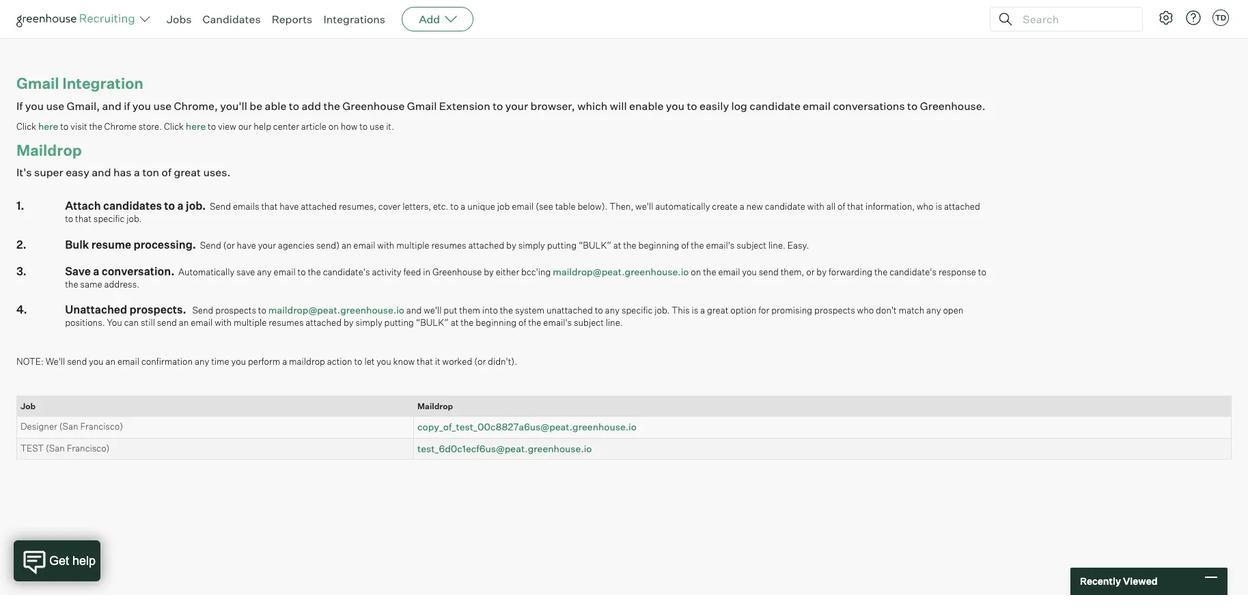 Task type: locate. For each thing, give the bounding box(es) containing it.
simply
[[518, 239, 545, 250], [356, 317, 382, 328]]

1 candidate's from the left
[[323, 266, 370, 277]]

integrations link
[[323, 12, 385, 26]]

send inside the unattached prospects. send prospects to maildrop@peat.greenhouse.io
[[192, 305, 213, 316]]

save
[[65, 264, 91, 278]]

prospects inside the unattached prospects. send prospects to maildrop@peat.greenhouse.io
[[215, 305, 256, 316]]

1 horizontal spatial multiple
[[396, 239, 429, 250]]

candidate
[[750, 99, 801, 112], [765, 201, 805, 212]]

"bulk" inside bulk resume processing. send (or have your agencies send) an email with multiple resumes attached by simply putting "bulk" at the beginning of the email's subject line. easy.
[[579, 239, 611, 250]]

putting up "bcc'ing"
[[547, 239, 577, 250]]

1 horizontal spatial who
[[917, 201, 934, 212]]

0 horizontal spatial putting
[[384, 317, 414, 328]]

1 prospects from the left
[[215, 305, 256, 316]]

0 horizontal spatial send
[[67, 356, 87, 367]]

0 vertical spatial candidate
[[750, 99, 801, 112]]

0 horizontal spatial at
[[451, 317, 459, 328]]

and left the has
[[92, 165, 111, 179]]

(san up the test                 (san francisco) in the bottom left of the page
[[59, 421, 78, 432]]

email up save a conversation. automatically save any email to the candidate's activity feed in greenhouse by either bcc'ing maildrop@peat.greenhouse.io on the top
[[353, 239, 375, 250]]

by inside save a conversation. automatically save any email to the candidate's activity feed in greenhouse by either bcc'ing maildrop@peat.greenhouse.io
[[484, 266, 494, 277]]

1 horizontal spatial "bulk"
[[579, 239, 611, 250]]

easily
[[700, 99, 729, 112]]

the down save
[[65, 278, 78, 289]]

(or inside bulk resume processing. send (or have your agencies send) an email with multiple resumes attached by simply putting "bulk" at the beginning of the email's subject line. easy.
[[223, 239, 235, 250]]

1 vertical spatial resumes
[[269, 317, 304, 328]]

who right the information,
[[917, 201, 934, 212]]

0 horizontal spatial email's
[[543, 317, 572, 328]]

of right all
[[838, 201, 845, 212]]

0 vertical spatial is
[[936, 201, 942, 212]]

email up option
[[718, 266, 740, 277]]

an inside and we'll put them into the system unattached to any specific job. this is a great option for promising prospects who don't match any open positions. you can still send an email with multiple resumes attached by simply putting "bulk" at the beginning of the email's subject line.
[[179, 317, 189, 328]]

0 horizontal spatial simply
[[356, 317, 382, 328]]

create
[[712, 201, 738, 212]]

have up save
[[237, 239, 256, 250]]

the right 'add'
[[323, 99, 340, 112]]

0 vertical spatial specific
[[93, 213, 125, 224]]

francisco) for test_6d0c1ecf6us@peat.greenhouse.io
[[67, 442, 110, 453]]

your
[[505, 99, 528, 112], [258, 239, 276, 250]]

your inside "gmail integration if you use gmail, and if you use chrome, you'll be able to add the greenhouse gmail extension to your browser, which will enable you to easily log candidate email conversations to greenhouse."
[[505, 99, 528, 112]]

subject
[[737, 239, 767, 250], [574, 317, 604, 328]]

2 horizontal spatial an
[[342, 239, 351, 250]]

0 vertical spatial send
[[210, 201, 231, 212]]

1 click from the left
[[16, 121, 36, 132]]

maildrop down it
[[417, 401, 453, 411]]

click
[[16, 121, 36, 132], [164, 121, 184, 132]]

0 horizontal spatial click
[[16, 121, 36, 132]]

0 vertical spatial on
[[328, 121, 339, 132]]

the inside click here to visit the chrome store. click here to view our help center article on how to use it.
[[89, 121, 102, 132]]

and inside maildrop it's super easy and has a ton of great uses.
[[92, 165, 111, 179]]

that left it
[[417, 356, 433, 367]]

you right time at the bottom left of page
[[231, 356, 246, 367]]

send up automatically
[[200, 239, 221, 250]]

1 vertical spatial send
[[157, 317, 177, 328]]

0 horizontal spatial here link
[[38, 120, 58, 132]]

1 horizontal spatial we'll
[[635, 201, 653, 212]]

maildrop for maildrop
[[417, 401, 453, 411]]

to inside on the email you send them, or by forwarding the candidate's response to the same address.
[[978, 266, 986, 277]]

by right or
[[817, 266, 827, 277]]

candidate's inside save a conversation. automatically save any email to the candidate's activity feed in greenhouse by either bcc'ing maildrop@peat.greenhouse.io
[[323, 266, 370, 277]]

0 horizontal spatial is
[[692, 305, 698, 316]]

email left conversations
[[803, 99, 831, 112]]

2 vertical spatial and
[[406, 305, 422, 316]]

2 click from the left
[[164, 121, 184, 132]]

to right response on the top of page
[[978, 266, 986, 277]]

maildrop@peat.greenhouse.io inside the unattached prospects. send prospects to maildrop@peat.greenhouse.io
[[268, 304, 404, 316]]

1 vertical spatial an
[[179, 317, 189, 328]]

(san right the test
[[46, 442, 65, 453]]

use inside click here to visit the chrome store. click here to view our help center article on how to use it.
[[370, 121, 384, 132]]

putting up know
[[384, 317, 414, 328]]

them,
[[781, 266, 804, 277]]

etc.
[[433, 201, 448, 212]]

our
[[238, 121, 252, 132]]

have inside the send emails that have attached resumes, cover letters, etc. to a unique job email (see table below). then, we'll automatically create a new candidate with all of that information, who is attached to that specific job.
[[280, 201, 299, 212]]

able
[[265, 99, 286, 112]]

on inside click here to visit the chrome store. click here to view our help center article on how to use it.
[[328, 121, 339, 132]]

bcc'ing
[[521, 266, 551, 277]]

is right the information,
[[936, 201, 942, 212]]

to left the greenhouse.
[[907, 99, 918, 112]]

browser,
[[531, 99, 575, 112]]

multiple down the unattached prospects. send prospects to maildrop@peat.greenhouse.io
[[234, 317, 267, 328]]

(san
[[59, 421, 78, 432], [46, 442, 65, 453]]

1 vertical spatial candidate
[[765, 201, 805, 212]]

you right enable
[[666, 99, 684, 112]]

0 vertical spatial at
[[613, 239, 621, 250]]

0 horizontal spatial here
[[38, 120, 58, 132]]

subject down the new
[[737, 239, 767, 250]]

putting
[[547, 239, 577, 250], [384, 317, 414, 328]]

1 horizontal spatial an
[[179, 317, 189, 328]]

email right the job
[[512, 201, 534, 212]]

an down the 'prospects.'
[[179, 317, 189, 328]]

system
[[515, 305, 545, 316]]

francisco) down designer                 (san francisco)
[[67, 442, 110, 453]]

email's inside bulk resume processing. send (or have your agencies send) an email with multiple resumes attached by simply putting "bulk" at the beginning of the email's subject line. easy.
[[706, 239, 735, 250]]

0 vertical spatial maildrop@peat.greenhouse.io
[[553, 265, 689, 277]]

simply up let
[[356, 317, 382, 328]]

attached inside and we'll put them into the system unattached to any specific job. this is a great option for promising prospects who don't match any open positions. you can still send an email with multiple resumes attached by simply putting "bulk" at the beginning of the email's subject line.
[[306, 317, 342, 328]]

2 vertical spatial with
[[215, 317, 232, 328]]

0 horizontal spatial prospects
[[215, 305, 256, 316]]

1 horizontal spatial maildrop
[[417, 401, 453, 411]]

1 horizontal spatial is
[[936, 201, 942, 212]]

1 vertical spatial send
[[200, 239, 221, 250]]

agencies
[[278, 239, 314, 250]]

we'll inside and we'll put them into the system unattached to any specific job. this is a great option for promising prospects who don't match any open positions. you can still send an email with multiple resumes attached by simply putting "bulk" at the beginning of the email's subject line.
[[424, 305, 442, 316]]

you
[[25, 99, 44, 112], [132, 99, 151, 112], [666, 99, 684, 112], [742, 266, 757, 277], [89, 356, 104, 367], [231, 356, 246, 367], [377, 356, 391, 367]]

specific
[[93, 213, 125, 224], [622, 305, 653, 316]]

2 horizontal spatial job.
[[655, 305, 670, 316]]

1 horizontal spatial job.
[[186, 199, 206, 212]]

beginning down automatically
[[638, 239, 679, 250]]

0 vertical spatial "bulk"
[[579, 239, 611, 250]]

by up "action"
[[344, 317, 354, 328]]

easy
[[66, 165, 89, 179]]

promising
[[771, 305, 812, 316]]

email inside "gmail integration if you use gmail, and if you use chrome, you'll be able to add the greenhouse gmail extension to your browser, which will enable you to easily log candidate email conversations to greenhouse."
[[803, 99, 831, 112]]

send inside and we'll put them into the system unattached to any specific job. this is a great option for promising prospects who don't match any open positions. you can still send an email with multiple resumes attached by simply putting "bulk" at the beginning of the email's subject line.
[[157, 317, 177, 328]]

putting inside and we'll put them into the system unattached to any specific job. this is a great option for promising prospects who don't match any open positions. you can still send an email with multiple resumes attached by simply putting "bulk" at the beginning of the email's subject line.
[[384, 317, 414, 328]]

address.
[[104, 278, 139, 289]]

recently viewed
[[1080, 575, 1158, 587]]

match
[[899, 305, 925, 316]]

here left visit at the top left of the page
[[38, 120, 58, 132]]

and inside and we'll put them into the system unattached to any specific job. this is a great option for promising prospects who don't match any open positions. you can still send an email with multiple resumes attached by simply putting "bulk" at the beginning of the email's subject line.
[[406, 305, 422, 316]]

the right visit at the top left of the page
[[89, 121, 102, 132]]

(san for test_6d0c1ecf6us@peat.greenhouse.io
[[46, 442, 65, 453]]

test_6d0c1ecf6us@peat.greenhouse.io
[[417, 442, 592, 454]]

subject down unattached at the bottom of page
[[574, 317, 604, 328]]

1 vertical spatial simply
[[356, 317, 382, 328]]

we'll
[[635, 201, 653, 212], [424, 305, 442, 316]]

maildrop@peat.greenhouse.io link up "action"
[[268, 304, 404, 316]]

any
[[257, 266, 272, 277], [605, 305, 620, 316], [926, 305, 941, 316], [195, 356, 209, 367]]

use up store.
[[153, 99, 172, 112]]

0 horizontal spatial use
[[46, 99, 64, 112]]

1 horizontal spatial line.
[[768, 239, 786, 250]]

a left unique
[[461, 201, 465, 212]]

to left 'add'
[[289, 99, 299, 112]]

by inside on the email you send them, or by forwarding the candidate's response to the same address.
[[817, 266, 827, 277]]

1 vertical spatial on
[[691, 266, 701, 277]]

you down positions.
[[89, 356, 104, 367]]

0 vertical spatial francisco)
[[80, 421, 123, 432]]

1 vertical spatial is
[[692, 305, 698, 316]]

"bulk" inside and we'll put them into the system unattached to any specific job. this is a great option for promising prospects who don't match any open positions. you can still send an email with multiple resumes attached by simply putting "bulk" at the beginning of the email's subject line.
[[416, 317, 449, 328]]

use
[[46, 99, 64, 112], [153, 99, 172, 112], [370, 121, 384, 132]]

gmail
[[16, 74, 59, 92], [407, 99, 437, 112]]

unique
[[467, 201, 495, 212]]

it's
[[16, 165, 32, 179]]

email
[[803, 99, 831, 112], [512, 201, 534, 212], [353, 239, 375, 250], [274, 266, 296, 277], [718, 266, 740, 277], [191, 317, 213, 328], [117, 356, 139, 367]]

1 horizontal spatial prospects
[[814, 305, 855, 316]]

your inside bulk resume processing. send (or have your agencies send) an email with multiple resumes attached by simply putting "bulk" at the beginning of the email's subject line. easy.
[[258, 239, 276, 250]]

maildrop@peat.greenhouse.io link
[[553, 265, 689, 277], [268, 304, 404, 316]]

1 horizontal spatial send
[[157, 317, 177, 328]]

here link down chrome,
[[186, 120, 206, 132]]

with left all
[[807, 201, 825, 212]]

for
[[759, 305, 769, 316]]

td button
[[1210, 7, 1232, 29]]

a right this
[[700, 305, 705, 316]]

0 vertical spatial (or
[[223, 239, 235, 250]]

0 horizontal spatial have
[[237, 239, 256, 250]]

2 prospects from the left
[[814, 305, 855, 316]]

have inside bulk resume processing. send (or have your agencies send) an email with multiple resumes attached by simply putting "bulk" at the beginning of the email's subject line. easy.
[[237, 239, 256, 250]]

to inside save a conversation. automatically save any email to the candidate's activity feed in greenhouse by either bcc'ing maildrop@peat.greenhouse.io
[[298, 266, 306, 277]]

at inside bulk resume processing. send (or have your agencies send) an email with multiple resumes attached by simply putting "bulk" at the beginning of the email's subject line. easy.
[[613, 239, 621, 250]]

note:
[[16, 356, 44, 367]]

of down automatically
[[681, 239, 689, 250]]

0 vertical spatial we'll
[[635, 201, 653, 212]]

maildrop inside maildrop it's super easy and has a ton of great uses.
[[16, 140, 82, 159]]

at
[[613, 239, 621, 250], [451, 317, 459, 328]]

with up activity
[[377, 239, 394, 250]]

visit
[[70, 121, 87, 132]]

0 vertical spatial an
[[342, 239, 351, 250]]

0 vertical spatial who
[[917, 201, 934, 212]]

ton
[[142, 165, 159, 179]]

gmail integration if you use gmail, and if you use chrome, you'll be able to add the greenhouse gmail extension to your browser, which will enable you to easily log candidate email conversations to greenhouse.
[[16, 74, 986, 112]]

job.
[[186, 199, 206, 212], [127, 213, 142, 224], [655, 305, 670, 316]]

save
[[236, 266, 255, 277]]

maildrop up super
[[16, 140, 82, 159]]

email's inside and we'll put them into the system unattached to any specific job. this is a great option for promising prospects who don't match any open positions. you can still send an email with multiple resumes attached by simply putting "bulk" at the beginning of the email's subject line.
[[543, 317, 572, 328]]

that down attach
[[75, 213, 92, 224]]

send emails that have attached resumes, cover letters, etc. to a unique job email (see table below). then, we'll automatically create a new candidate with all of that information, who is attached to that specific job.
[[65, 201, 980, 224]]

send right we'll
[[67, 356, 87, 367]]

candidate right the new
[[765, 201, 805, 212]]

use left it.
[[370, 121, 384, 132]]

conversation.
[[102, 264, 174, 278]]

1 horizontal spatial gmail
[[407, 99, 437, 112]]

option
[[730, 305, 757, 316]]

1 horizontal spatial resumes
[[431, 239, 466, 250]]

forwarding
[[829, 266, 872, 277]]

0 vertical spatial maildrop
[[16, 140, 82, 159]]

on down automatically
[[691, 266, 701, 277]]

great inside maildrop it's super easy and has a ton of great uses.
[[174, 165, 201, 179]]

1 horizontal spatial maildrop@peat.greenhouse.io link
[[553, 265, 689, 277]]

gmail up "if"
[[16, 74, 59, 92]]

francisco) for copy_of_test_00c8827a6us@peat.greenhouse.io
[[80, 421, 123, 432]]

1 vertical spatial have
[[237, 239, 256, 250]]

we'll inside the send emails that have attached resumes, cover letters, etc. to a unique job email (see table below). then, we'll automatically create a new candidate with all of that information, who is attached to that specific job.
[[635, 201, 653, 212]]

who inside and we'll put them into the system unattached to any specific job. this is a great option for promising prospects who don't match any open positions. you can still send an email with multiple resumes attached by simply putting "bulk" at the beginning of the email's subject line.
[[857, 305, 874, 316]]

perform
[[248, 356, 280, 367]]

1 horizontal spatial putting
[[547, 239, 577, 250]]

the
[[323, 99, 340, 112], [89, 121, 102, 132], [623, 239, 637, 250], [691, 239, 704, 250], [308, 266, 321, 277], [703, 266, 716, 277], [874, 266, 888, 277], [65, 278, 78, 289], [500, 305, 513, 316], [461, 317, 474, 328], [528, 317, 541, 328]]

1 horizontal spatial have
[[280, 201, 299, 212]]

maildrop@peat.greenhouse.io up "action"
[[268, 304, 404, 316]]

greenhouse
[[342, 99, 405, 112], [432, 266, 482, 277]]

who inside the send emails that have attached resumes, cover letters, etc. to a unique job email (see table below). then, we'll automatically create a new candidate with all of that information, who is attached to that specific job.
[[917, 201, 934, 212]]

and left if
[[102, 99, 121, 112]]

1 horizontal spatial maildrop@peat.greenhouse.io
[[553, 265, 689, 277]]

to right candidates
[[164, 199, 175, 212]]

at down then,
[[613, 239, 621, 250]]

0 vertical spatial gmail
[[16, 74, 59, 92]]

0 horizontal spatial with
[[215, 317, 232, 328]]

maildrop@peat.greenhouse.io
[[553, 265, 689, 277], [268, 304, 404, 316]]

0 vertical spatial great
[[174, 165, 201, 179]]

0 vertical spatial line.
[[768, 239, 786, 250]]

here down chrome,
[[186, 120, 206, 132]]

1 horizontal spatial here link
[[186, 120, 206, 132]]

candidate's down send)
[[323, 266, 370, 277]]

with inside bulk resume processing. send (or have your agencies send) an email with multiple resumes attached by simply putting "bulk" at the beginning of the email's subject line. easy.
[[377, 239, 394, 250]]

simply inside bulk resume processing. send (or have your agencies send) an email with multiple resumes attached by simply putting "bulk" at the beginning of the email's subject line. easy.
[[518, 239, 545, 250]]

of down system
[[519, 317, 526, 328]]

1 here link from the left
[[38, 120, 58, 132]]

francisco) up the test                 (san francisco) in the bottom left of the page
[[80, 421, 123, 432]]

who left don't
[[857, 305, 874, 316]]

1 vertical spatial great
[[707, 305, 729, 316]]

1 vertical spatial putting
[[384, 317, 414, 328]]

4.
[[16, 303, 27, 316]]

prospects down forwarding
[[814, 305, 855, 316]]

2 vertical spatial job.
[[655, 305, 670, 316]]

0 vertical spatial subject
[[737, 239, 767, 250]]

or
[[806, 266, 815, 277]]

bulk
[[65, 237, 89, 251]]

candidates
[[103, 199, 162, 212]]

1 vertical spatial francisco)
[[67, 442, 110, 453]]

0 vertical spatial and
[[102, 99, 121, 112]]

great left option
[[707, 305, 729, 316]]

1 vertical spatial "bulk"
[[416, 317, 449, 328]]

an down you
[[106, 356, 116, 367]]

greenhouse right in
[[432, 266, 482, 277]]

0 vertical spatial have
[[280, 201, 299, 212]]

email's down unattached at the bottom of page
[[543, 317, 572, 328]]

resumes up note: we'll send you an email confirmation any time you perform a maildrop action to let you know that it worked (or didn't). at bottom left
[[269, 317, 304, 328]]

your left agencies
[[258, 239, 276, 250]]

any inside save a conversation. automatically save any email to the candidate's activity feed in greenhouse by either bcc'ing maildrop@peat.greenhouse.io
[[257, 266, 272, 277]]

and
[[102, 99, 121, 112], [92, 165, 111, 179], [406, 305, 422, 316]]

0 horizontal spatial subject
[[574, 317, 604, 328]]

a left the ton
[[134, 165, 140, 179]]

on left 'how'
[[328, 121, 339, 132]]

(or up automatically
[[223, 239, 235, 250]]

that
[[261, 201, 278, 212], [847, 201, 864, 212], [75, 213, 92, 224], [417, 356, 433, 367]]

1 horizontal spatial candidate's
[[890, 266, 937, 277]]

send left emails
[[210, 201, 231, 212]]

resumes down etc.
[[431, 239, 466, 250]]

0 horizontal spatial resumes
[[269, 317, 304, 328]]

2 candidate's from the left
[[890, 266, 937, 277]]

job. inside and we'll put them into the system unattached to any specific job. this is a great option for promising prospects who don't match any open positions. you can still send an email with multiple resumes attached by simply putting "bulk" at the beginning of the email's subject line.
[[655, 305, 670, 316]]

attached up "action"
[[306, 317, 342, 328]]

to
[[289, 99, 299, 112], [493, 99, 503, 112], [687, 99, 697, 112], [907, 99, 918, 112], [60, 121, 68, 132], [208, 121, 216, 132], [359, 121, 368, 132], [164, 199, 175, 212], [450, 201, 459, 212], [65, 213, 73, 224], [298, 266, 306, 277], [978, 266, 986, 277], [258, 305, 266, 316], [595, 305, 603, 316], [354, 356, 362, 367]]

greenhouse inside "gmail integration if you use gmail, and if you use chrome, you'll be able to add the greenhouse gmail extension to your browser, which will enable you to easily log candidate email conversations to greenhouse."
[[342, 99, 405, 112]]

send down automatically
[[192, 305, 213, 316]]

maildrop
[[16, 140, 82, 159], [417, 401, 453, 411]]

prospects inside and we'll put them into the system unattached to any specific job. this is a great option for promising prospects who don't match any open positions. you can still send an email with multiple resumes attached by simply putting "bulk" at the beginning of the email's subject line.
[[814, 305, 855, 316]]

a inside maildrop it's super easy and has a ton of great uses.
[[134, 165, 140, 179]]

either
[[496, 266, 519, 277]]

0 vertical spatial beginning
[[638, 239, 679, 250]]

2 here link from the left
[[186, 120, 206, 132]]

specific left this
[[622, 305, 653, 316]]

email inside on the email you send them, or by forwarding the candidate's response to the same address.
[[718, 266, 740, 277]]

1 vertical spatial with
[[377, 239, 394, 250]]

candidate's
[[323, 266, 370, 277], [890, 266, 937, 277]]

email's down create
[[706, 239, 735, 250]]

the down send)
[[308, 266, 321, 277]]

0 vertical spatial simply
[[518, 239, 545, 250]]

"bulk"
[[579, 239, 611, 250], [416, 317, 449, 328]]

greenhouse recruiting image
[[16, 11, 139, 27]]

1 vertical spatial your
[[258, 239, 276, 250]]

with
[[807, 201, 825, 212], [377, 239, 394, 250], [215, 317, 232, 328]]

if
[[124, 99, 130, 112]]

0 horizontal spatial job.
[[127, 213, 142, 224]]

candidate's up match
[[890, 266, 937, 277]]

maildrop@peat.greenhouse.io inside save a conversation. automatically save any email to the candidate's activity feed in greenhouse by either bcc'ing maildrop@peat.greenhouse.io
[[553, 265, 689, 277]]

1 vertical spatial greenhouse
[[432, 266, 482, 277]]

by left 'either'
[[484, 266, 494, 277]]

help
[[254, 121, 271, 132]]

0 vertical spatial greenhouse
[[342, 99, 405, 112]]

0 horizontal spatial who
[[857, 305, 874, 316]]

of inside and we'll put them into the system unattached to any specific job. this is a great option for promising prospects who don't match any open positions. you can still send an email with multiple resumes attached by simply putting "bulk" at the beginning of the email's subject line.
[[519, 317, 526, 328]]

1 horizontal spatial at
[[613, 239, 621, 250]]

same
[[80, 278, 102, 289]]

1 horizontal spatial with
[[377, 239, 394, 250]]

2 vertical spatial send
[[192, 305, 213, 316]]

send inside on the email you send them, or by forwarding the candidate's response to the same address.
[[759, 266, 779, 277]]

1 vertical spatial (or
[[474, 356, 486, 367]]

maildrop
[[289, 356, 325, 367]]

an right send)
[[342, 239, 351, 250]]

2 horizontal spatial use
[[370, 121, 384, 132]]

to left visit at the top left of the page
[[60, 121, 68, 132]]

by up 'either'
[[506, 239, 516, 250]]

1 vertical spatial maildrop
[[417, 401, 453, 411]]

2 horizontal spatial send
[[759, 266, 779, 277]]

you'll
[[220, 99, 247, 112]]

reports
[[272, 12, 312, 26]]

1 horizontal spatial subject
[[737, 239, 767, 250]]

candidates link
[[203, 12, 261, 26]]

0 horizontal spatial we'll
[[424, 305, 442, 316]]

"bulk" down 'put'
[[416, 317, 449, 328]]

candidate right log
[[750, 99, 801, 112]]

0 vertical spatial with
[[807, 201, 825, 212]]

beginning inside and we'll put them into the system unattached to any specific job. this is a great option for promising prospects who don't match any open positions. you can still send an email with multiple resumes attached by simply putting "bulk" at the beginning of the email's subject line.
[[476, 317, 517, 328]]

conversations
[[833, 99, 905, 112]]

1 vertical spatial beginning
[[476, 317, 517, 328]]

resumes,
[[339, 201, 376, 212]]

0 horizontal spatial greenhouse
[[342, 99, 405, 112]]

we'll right then,
[[635, 201, 653, 212]]

1 vertical spatial line.
[[606, 317, 623, 328]]

send)
[[316, 239, 340, 250]]

0 vertical spatial putting
[[547, 239, 577, 250]]

0 vertical spatial email's
[[706, 239, 735, 250]]

greenhouse inside save a conversation. automatically save any email to the candidate's activity feed in greenhouse by either bcc'ing maildrop@peat.greenhouse.io
[[432, 266, 482, 277]]

1 vertical spatial subject
[[574, 317, 604, 328]]

great
[[174, 165, 201, 179], [707, 305, 729, 316]]

1 horizontal spatial email's
[[706, 239, 735, 250]]

0 horizontal spatial multiple
[[234, 317, 267, 328]]

is inside the send emails that have attached resumes, cover letters, etc. to a unique job email (see table below). then, we'll automatically create a new candidate with all of that information, who is attached to that specific job.
[[936, 201, 942, 212]]

and left 'put'
[[406, 305, 422, 316]]

don't
[[876, 305, 897, 316]]

0 horizontal spatial (or
[[223, 239, 235, 250]]

into
[[482, 305, 498, 316]]

email down the unattached prospects. send prospects to maildrop@peat.greenhouse.io
[[191, 317, 213, 328]]



Task type: vqa. For each thing, say whether or not it's contained in the screenshot.
topmost No image
no



Task type: describe. For each thing, give the bounding box(es) containing it.
putting inside bulk resume processing. send (or have your agencies send) an email with multiple resumes attached by simply putting "bulk" at the beginning of the email's subject line. easy.
[[547, 239, 577, 250]]

attached inside bulk resume processing. send (or have your agencies send) an email with multiple resumes attached by simply putting "bulk" at the beginning of the email's subject line. easy.
[[468, 239, 504, 250]]

a right perform
[[282, 356, 287, 367]]

recently
[[1080, 575, 1121, 587]]

if
[[16, 99, 23, 112]]

easy.
[[787, 239, 809, 250]]

configure image
[[1158, 10, 1174, 26]]

the down create
[[703, 266, 716, 277]]

line. inside bulk resume processing. send (or have your agencies send) an email with multiple resumes attached by simply putting "bulk" at the beginning of the email's subject line. easy.
[[768, 239, 786, 250]]

maildrop it's super easy and has a ton of great uses.
[[16, 140, 230, 179]]

multiple inside bulk resume processing. send (or have your agencies send) an email with multiple resumes attached by simply putting "bulk" at the beginning of the email's subject line. easy.
[[396, 239, 429, 250]]

unattached
[[547, 305, 593, 316]]

simply inside and we'll put them into the system unattached to any specific job. this is a great option for promising prospects who don't match any open positions. you can still send an email with multiple resumes attached by simply putting "bulk" at the beginning of the email's subject line.
[[356, 317, 382, 328]]

of inside the send emails that have attached resumes, cover letters, etc. to a unique job email (see table below). then, we'll automatically create a new candidate with all of that information, who is attached to that specific job.
[[838, 201, 845, 212]]

worked
[[442, 356, 472, 367]]

a up same
[[93, 264, 99, 278]]

integrations
[[323, 12, 385, 26]]

jobs
[[167, 12, 192, 26]]

table
[[555, 201, 576, 212]]

of inside bulk resume processing. send (or have your agencies send) an email with multiple resumes attached by simply putting "bulk" at the beginning of the email's subject line. easy.
[[681, 239, 689, 250]]

the down system
[[528, 317, 541, 328]]

attached left 'resumes,' in the top of the page
[[301, 201, 337, 212]]

the inside "gmail integration if you use gmail, and if you use chrome, you'll be able to add the greenhouse gmail extension to your browser, which will enable you to easily log candidate email conversations to greenhouse."
[[323, 99, 340, 112]]

jobs link
[[167, 12, 192, 26]]

2 vertical spatial send
[[67, 356, 87, 367]]

email left "confirmation"
[[117, 356, 139, 367]]

how
[[341, 121, 358, 132]]

note: we'll send you an email confirmation any time you perform a maildrop action to let you know that it worked (or didn't).
[[16, 356, 517, 367]]

email inside and we'll put them into the system unattached to any specific job. this is a great option for promising prospects who don't match any open positions. you can still send an email with multiple resumes attached by simply putting "bulk" at the beginning of the email's subject line.
[[191, 317, 213, 328]]

know
[[393, 356, 415, 367]]

to down attach
[[65, 213, 73, 224]]

designer                 (san francisco)
[[20, 421, 123, 432]]

test_6d0c1ecf6us@peat.greenhouse.io link
[[417, 442, 592, 454]]

processing.
[[134, 237, 196, 251]]

and we'll put them into the system unattached to any specific job. this is a great option for promising prospects who don't match any open positions. you can still send an email with multiple resumes attached by simply putting "bulk" at the beginning of the email's subject line.
[[65, 305, 964, 328]]

to right 'how'
[[359, 121, 368, 132]]

unattached
[[65, 303, 127, 316]]

confirmation
[[141, 356, 193, 367]]

attached up response on the top of page
[[944, 201, 980, 212]]

add
[[419, 12, 440, 26]]

0 horizontal spatial an
[[106, 356, 116, 367]]

with inside the send emails that have attached resumes, cover letters, etc. to a unique job email (see table below). then, we'll automatically create a new candidate with all of that information, who is attached to that specific job.
[[807, 201, 825, 212]]

time
[[211, 356, 229, 367]]

open
[[943, 305, 964, 316]]

email inside bulk resume processing. send (or have your agencies send) an email with multiple resumes attached by simply putting "bulk" at the beginning of the email's subject line. easy.
[[353, 239, 375, 250]]

has
[[113, 165, 132, 179]]

center
[[273, 121, 299, 132]]

to right extension
[[493, 99, 503, 112]]

click here to visit the chrome store. click here to view our help center article on how to use it.
[[16, 120, 394, 132]]

candidate's inside on the email you send them, or by forwarding the candidate's response to the same address.
[[890, 266, 937, 277]]

copy_of_test_00c8827a6us@peat.greenhouse.io
[[417, 421, 637, 432]]

reports link
[[272, 12, 312, 26]]

copy_of_test_00c8827a6us@peat.greenhouse.io link
[[417, 421, 637, 432]]

great inside and we'll put them into the system unattached to any specific job. this is a great option for promising prospects who don't match any open positions. you can still send an email with multiple resumes attached by simply putting "bulk" at the beginning of the email's subject line.
[[707, 305, 729, 316]]

designer
[[20, 421, 57, 432]]

uses.
[[203, 165, 230, 179]]

a inside and we'll put them into the system unattached to any specific job. this is a great option for promising prospects who don't match any open positions. you can still send an email with multiple resumes attached by simply putting "bulk" at the beginning of the email's subject line.
[[700, 305, 705, 316]]

candidate inside the send emails that have attached resumes, cover letters, etc. to a unique job email (see table below). then, we'll automatically create a new candidate with all of that information, who is attached to that specific job.
[[765, 201, 805, 212]]

email inside save a conversation. automatically save any email to the candidate's activity feed in greenhouse by either bcc'ing maildrop@peat.greenhouse.io
[[274, 266, 296, 277]]

on inside on the email you send them, or by forwarding the candidate's response to the same address.
[[691, 266, 701, 277]]

resumes inside and we'll put them into the system unattached to any specific job. this is a great option for promising prospects who don't match any open positions. you can still send an email with multiple resumes attached by simply putting "bulk" at the beginning of the email's subject line.
[[269, 317, 304, 328]]

subject inside bulk resume processing. send (or have your agencies send) an email with multiple resumes attached by simply putting "bulk" at the beginning of the email's subject line. easy.
[[737, 239, 767, 250]]

0 horizontal spatial gmail
[[16, 74, 59, 92]]

cover
[[378, 201, 401, 212]]

the inside save a conversation. automatically save any email to the candidate's activity feed in greenhouse by either bcc'ing maildrop@peat.greenhouse.io
[[308, 266, 321, 277]]

any left time at the bottom left of page
[[195, 356, 209, 367]]

add button
[[402, 7, 474, 31]]

candidates
[[203, 12, 261, 26]]

view
[[218, 121, 236, 132]]

specific inside and we'll put them into the system unattached to any specific job. this is a great option for promising prospects who don't match any open positions. you can still send an email with multiple resumes attached by simply putting "bulk" at the beginning of the email's subject line.
[[622, 305, 653, 316]]

maildrop@peat.greenhouse.io link for send
[[268, 304, 404, 316]]

super
[[34, 165, 63, 179]]

the down the them
[[461, 317, 474, 328]]

activity
[[372, 266, 401, 277]]

email inside the send emails that have attached resumes, cover letters, etc. to a unique job email (see table below). then, we'll automatically create a new candidate with all of that information, who is attached to that specific job.
[[512, 201, 534, 212]]

to inside and we'll put them into the system unattached to any specific job. this is a great option for promising prospects who don't match any open positions. you can still send an email with multiple resumes attached by simply putting "bulk" at the beginning of the email's subject line.
[[595, 305, 603, 316]]

below).
[[578, 201, 608, 212]]

any right unattached at the bottom of page
[[605, 305, 620, 316]]

you
[[107, 317, 122, 328]]

subject inside and we'll put them into the system unattached to any specific job. this is a great option for promising prospects who don't match any open positions. you can still send an email with multiple resumes attached by simply putting "bulk" at the beginning of the email's subject line.
[[574, 317, 604, 328]]

bulk resume processing. send (or have your agencies send) an email with multiple resumes attached by simply putting "bulk" at the beginning of the email's subject line. easy.
[[65, 237, 809, 251]]

multiple inside and we'll put them into the system unattached to any specific job. this is a great option for promising prospects who don't match any open positions. you can still send an email with multiple resumes attached by simply putting "bulk" at the beginning of the email's subject line.
[[234, 317, 267, 328]]

any left open
[[926, 305, 941, 316]]

information,
[[866, 201, 915, 212]]

send inside the send emails that have attached resumes, cover letters, etc. to a unique job email (see table below). then, we'll automatically create a new candidate with all of that information, who is attached to that specific job.
[[210, 201, 231, 212]]

2.
[[16, 237, 26, 251]]

that right all
[[847, 201, 864, 212]]

we'll
[[46, 356, 65, 367]]

by inside bulk resume processing. send (or have your agencies send) an email with multiple resumes attached by simply putting "bulk" at the beginning of the email's subject line. easy.
[[506, 239, 516, 250]]

line. inside and we'll put them into the system unattached to any specific job. this is a great option for promising prospects who don't match any open positions. you can still send an email with multiple resumes attached by simply putting "bulk" at the beginning of the email's subject line.
[[606, 317, 623, 328]]

send inside bulk resume processing. send (or have your agencies send) an email with multiple resumes attached by simply putting "bulk" at the beginning of the email's subject line. easy.
[[200, 239, 221, 250]]

maildrop@peat.greenhouse.io link for conversation.
[[553, 265, 689, 277]]

2 here from the left
[[186, 120, 206, 132]]

is inside and we'll put them into the system unattached to any specific job. this is a great option for promising prospects who don't match any open positions. you can still send an email with multiple resumes attached by simply putting "bulk" at the beginning of the email's subject line.
[[692, 305, 698, 316]]

job. inside the send emails that have attached resumes, cover letters, etc. to a unique job email (see table below). then, we'll automatically create a new candidate with all of that information, who is attached to that specific job.
[[127, 213, 142, 224]]

of inside maildrop it's super easy and has a ton of great uses.
[[162, 165, 171, 179]]

to right etc.
[[450, 201, 459, 212]]

it.
[[386, 121, 394, 132]]

a left the new
[[740, 201, 744, 212]]

a up processing.
[[177, 199, 184, 212]]

to left view
[[208, 121, 216, 132]]

1 horizontal spatial use
[[153, 99, 172, 112]]

maildrop for maildrop it's super easy and has a ton of great uses.
[[16, 140, 82, 159]]

automatically
[[655, 201, 710, 212]]

at inside and we'll put them into the system unattached to any specific job. this is a great option for promising prospects who don't match any open positions. you can still send an email with multiple resumes attached by simply putting "bulk" at the beginning of the email's subject line.
[[451, 317, 459, 328]]

with inside and we'll put them into the system unattached to any specific job. this is a great option for promising prospects who don't match any open positions. you can still send an email with multiple resumes attached by simply putting "bulk" at the beginning of the email's subject line.
[[215, 317, 232, 328]]

put
[[444, 305, 457, 316]]

enable
[[629, 99, 664, 112]]

can
[[124, 317, 139, 328]]

you inside on the email you send them, or by forwarding the candidate's response to the same address.
[[742, 266, 757, 277]]

this
[[672, 305, 690, 316]]

an inside bulk resume processing. send (or have your agencies send) an email with multiple resumes attached by simply putting "bulk" at the beginning of the email's subject line. easy.
[[342, 239, 351, 250]]

(san for copy_of_test_00c8827a6us@peat.greenhouse.io
[[59, 421, 78, 432]]

will
[[610, 99, 627, 112]]

article
[[301, 121, 327, 132]]

td button
[[1213, 10, 1229, 26]]

which
[[577, 99, 608, 112]]

emails
[[233, 201, 259, 212]]

the right 'into'
[[500, 305, 513, 316]]

chrome
[[104, 121, 137, 132]]

chrome,
[[174, 99, 218, 112]]

you right let
[[377, 356, 391, 367]]

new
[[746, 201, 763, 212]]

the down then,
[[623, 239, 637, 250]]

candidate inside "gmail integration if you use gmail, and if you use chrome, you'll be able to add the greenhouse gmail extension to your browser, which will enable you to easily log candidate email conversations to greenhouse."
[[750, 99, 801, 112]]

and inside "gmail integration if you use gmail, and if you use chrome, you'll be able to add the greenhouse gmail extension to your browser, which will enable you to easily log candidate email conversations to greenhouse."
[[102, 99, 121, 112]]

greenhouse.
[[920, 99, 986, 112]]

feed
[[403, 266, 421, 277]]

you right "if"
[[25, 99, 44, 112]]

1 vertical spatial gmail
[[407, 99, 437, 112]]

test                 (san francisco)
[[20, 442, 110, 453]]

td
[[1215, 13, 1226, 23]]

it
[[435, 356, 440, 367]]

you right if
[[132, 99, 151, 112]]

save a conversation. automatically save any email to the candidate's activity feed in greenhouse by either bcc'ing maildrop@peat.greenhouse.io
[[65, 264, 689, 278]]

to inside the unattached prospects. send prospects to maildrop@peat.greenhouse.io
[[258, 305, 266, 316]]

1 horizontal spatial (or
[[474, 356, 486, 367]]

add
[[302, 99, 321, 112]]

beginning inside bulk resume processing. send (or have your agencies send) an email with multiple resumes attached by simply putting "bulk" at the beginning of the email's subject line. easy.
[[638, 239, 679, 250]]

response
[[939, 266, 976, 277]]

that right emails
[[261, 201, 278, 212]]

to left let
[[354, 356, 362, 367]]

the down automatically
[[691, 239, 704, 250]]

to left easily
[[687, 99, 697, 112]]

job
[[20, 401, 36, 411]]

1 here from the left
[[38, 120, 58, 132]]

Search text field
[[1019, 9, 1130, 29]]

viewed
[[1123, 575, 1158, 587]]

them
[[459, 305, 480, 316]]

specific inside the send emails that have attached resumes, cover letters, etc. to a unique job email (see table below). then, we'll automatically create a new candidate with all of that information, who is attached to that specific job.
[[93, 213, 125, 224]]

the right forwarding
[[874, 266, 888, 277]]

still
[[141, 317, 155, 328]]

unattached prospects. send prospects to maildrop@peat.greenhouse.io
[[65, 303, 404, 316]]

gmail,
[[67, 99, 100, 112]]

by inside and we'll put them into the system unattached to any specific job. this is a great option for promising prospects who don't match any open positions. you can still send an email with multiple resumes attached by simply putting "bulk" at the beginning of the email's subject line.
[[344, 317, 354, 328]]

all
[[826, 201, 836, 212]]

resume
[[91, 237, 131, 251]]

prospects.
[[130, 303, 186, 316]]

extension
[[439, 99, 490, 112]]

resumes inside bulk resume processing. send (or have your agencies send) an email with multiple resumes attached by simply putting "bulk" at the beginning of the email's subject line. easy.
[[431, 239, 466, 250]]

3.
[[16, 264, 26, 278]]

letters,
[[403, 201, 431, 212]]

job
[[497, 201, 510, 212]]

positions.
[[65, 317, 105, 328]]



